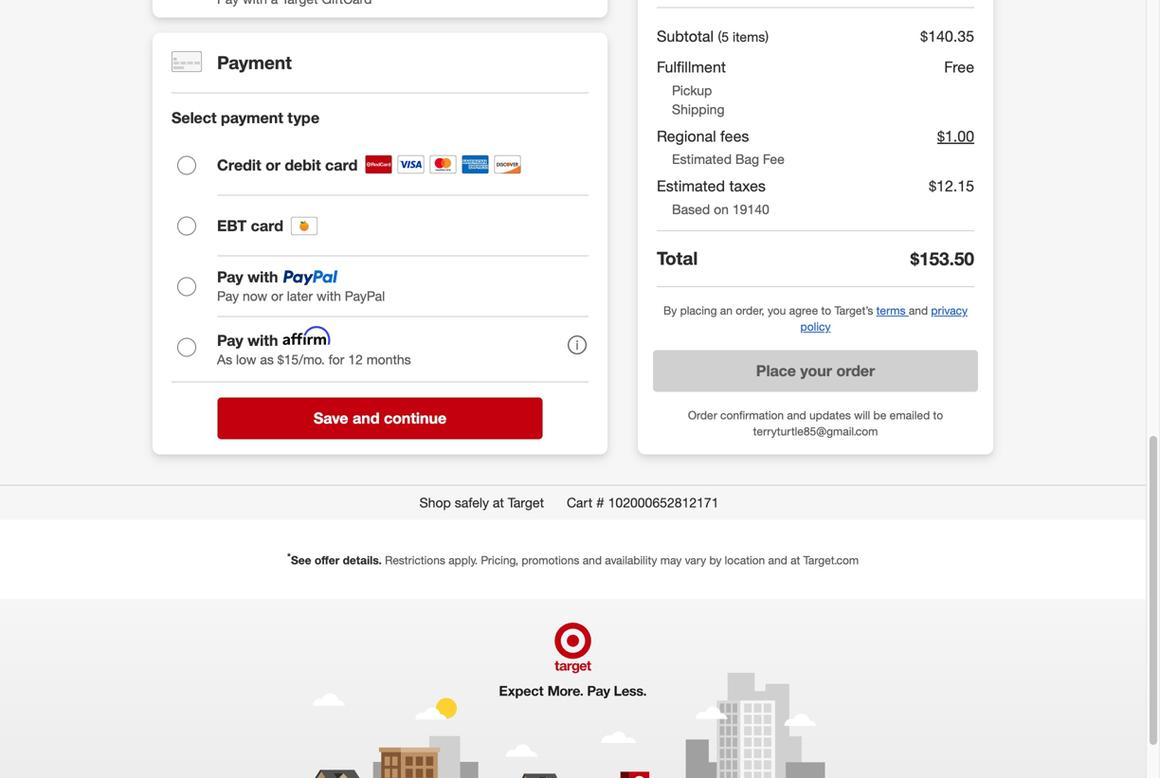 Task type: describe. For each thing, give the bounding box(es) containing it.
by
[[664, 303, 677, 318]]

place your order button
[[653, 350, 978, 392]]

pricing,
[[481, 553, 518, 568]]

terms link
[[876, 303, 909, 318]]

target
[[508, 495, 544, 511]]

an
[[720, 303, 733, 318]]

102000652812171
[[608, 495, 719, 511]]

3 pay from the top
[[217, 331, 243, 350]]

save and continue button
[[218, 398, 543, 440]]

1 pay with from the top
[[217, 268, 278, 286]]

EBT card radio
[[177, 217, 196, 236]]

estimated for estimated taxes
[[657, 177, 725, 195]]

$15/mo.
[[277, 351, 325, 368]]

$1.00 button
[[937, 123, 974, 150]]

later
[[287, 288, 313, 304]]

fee
[[763, 151, 785, 167]]

will
[[854, 408, 870, 422]]

shipping
[[672, 101, 725, 117]]

continue
[[384, 409, 447, 428]]

Credit or debit card radio
[[177, 156, 196, 175]]

Pay with PayPal radio
[[177, 277, 196, 296]]

payment
[[221, 109, 283, 127]]

cart
[[567, 495, 593, 511]]

$140.35
[[921, 27, 974, 46]]

as low as $15/mo. for 12 months
[[217, 351, 411, 368]]

promotions
[[522, 553, 579, 568]]

updates
[[809, 408, 851, 422]]

subtotal (5 items)
[[657, 27, 769, 46]]

restrictions
[[385, 553, 445, 568]]

and inside order confirmation and updates will be emailed to terryturtle85@gmail.com
[[787, 408, 806, 422]]

select
[[172, 109, 217, 127]]

be
[[873, 408, 887, 422]]

target: expect more. pay less. image
[[307, 599, 839, 778]]

and inside button
[[353, 409, 380, 428]]

estimated bag fee
[[672, 151, 785, 167]]

target's
[[835, 303, 873, 318]]

subtotal
[[657, 27, 714, 46]]

19140
[[733, 201, 769, 218]]

order
[[836, 362, 875, 380]]

0 vertical spatial card
[[325, 156, 358, 175]]

save
[[314, 409, 348, 428]]

12
[[348, 351, 363, 368]]

terms
[[876, 303, 906, 318]]

now
[[243, 288, 267, 304]]

see
[[291, 553, 311, 568]]

* see offer details. restrictions apply. pricing, promotions and availability may vary by location and at target.com
[[287, 551, 859, 568]]

by placing an order, you agree to target's terms and
[[664, 303, 931, 318]]

by
[[709, 553, 722, 568]]

1 vertical spatial or
[[271, 288, 283, 304]]

cart # 102000652812171
[[567, 495, 719, 511]]

ebt card
[[217, 217, 283, 235]]

regional
[[657, 127, 716, 145]]

0 vertical spatial to
[[821, 303, 831, 318]]

ebt
[[217, 217, 247, 235]]

fees
[[720, 127, 749, 145]]

at inside * see offer details. restrictions apply. pricing, promotions and availability may vary by location and at target.com
[[791, 553, 800, 568]]

1 pay from the top
[[217, 268, 243, 286]]

and right terms
[[909, 303, 928, 318]]

for
[[329, 351, 344, 368]]

2 pay with from the top
[[217, 331, 278, 350]]

emailed
[[890, 408, 930, 422]]

bag
[[735, 151, 759, 167]]

fulfillment
[[657, 58, 726, 76]]

shop safely at target
[[420, 495, 544, 511]]



Task type: vqa. For each thing, say whether or not it's contained in the screenshot.
Target Black Friday image related to $60
no



Task type: locate. For each thing, give the bounding box(es) containing it.
policy
[[801, 320, 831, 334]]

and
[[909, 303, 928, 318], [787, 408, 806, 422], [353, 409, 380, 428], [583, 553, 602, 568], [768, 553, 787, 568]]

$1.00
[[937, 127, 974, 145]]

card right debit
[[325, 156, 358, 175]]

or
[[266, 156, 281, 175], [271, 288, 283, 304]]

2 vertical spatial pay
[[217, 331, 243, 350]]

0 horizontal spatial card
[[251, 217, 283, 235]]

paypal
[[345, 288, 385, 304]]

(5
[[718, 29, 729, 45]]

target.com
[[803, 553, 859, 568]]

agree
[[789, 303, 818, 318]]

safely
[[455, 495, 489, 511]]

pay with
[[217, 268, 278, 286], [217, 331, 278, 350]]

2 vertical spatial with
[[248, 331, 278, 350]]

pay up now
[[217, 268, 243, 286]]

free
[[944, 58, 974, 76]]

$12.15
[[929, 177, 974, 195]]

credit or debit card
[[217, 156, 358, 175]]

total
[[657, 248, 698, 269]]

order
[[688, 408, 717, 422]]

2 pay from the top
[[217, 288, 239, 304]]

estimated for estimated bag fee
[[672, 151, 732, 167]]

Pay with Affirm radio
[[177, 338, 196, 357]]

card
[[325, 156, 358, 175], [251, 217, 283, 235]]

type
[[287, 109, 320, 127]]

1 vertical spatial card
[[251, 217, 283, 235]]

pickup shipping
[[672, 82, 725, 117]]

vary
[[685, 553, 706, 568]]

pay with up low
[[217, 331, 278, 350]]

to inside order confirmation and updates will be emailed to terryturtle85@gmail.com
[[933, 408, 943, 422]]

#
[[596, 495, 604, 511]]

place
[[756, 362, 796, 380]]

terryturtle85@gmail.com
[[753, 424, 878, 438]]

pay
[[217, 268, 243, 286], [217, 288, 239, 304], [217, 331, 243, 350]]

1 vertical spatial pay with
[[217, 331, 278, 350]]

pay left now
[[217, 288, 239, 304]]

and up terryturtle85@gmail.com
[[787, 408, 806, 422]]

based on 19140
[[672, 201, 769, 218]]

1 horizontal spatial card
[[325, 156, 358, 175]]

on
[[714, 201, 729, 218]]

1 horizontal spatial at
[[791, 553, 800, 568]]

confirmation
[[720, 408, 784, 422]]

with right later
[[317, 288, 341, 304]]

1 vertical spatial to
[[933, 408, 943, 422]]

as
[[217, 351, 232, 368]]

0 vertical spatial at
[[493, 495, 504, 511]]

items)
[[733, 29, 769, 45]]

your
[[800, 362, 832, 380]]

order confirmation and updates will be emailed to terryturtle85@gmail.com
[[688, 408, 943, 438]]

1 vertical spatial estimated
[[657, 177, 725, 195]]

with
[[248, 268, 278, 286], [317, 288, 341, 304], [248, 331, 278, 350]]

to
[[821, 303, 831, 318], [933, 408, 943, 422]]

and left availability
[[583, 553, 602, 568]]

at
[[493, 495, 504, 511], [791, 553, 800, 568]]

0 horizontal spatial at
[[493, 495, 504, 511]]

1 vertical spatial at
[[791, 553, 800, 568]]

low
[[236, 351, 256, 368]]

payment
[[217, 52, 292, 73]]

based
[[672, 201, 710, 218]]

months
[[367, 351, 411, 368]]

affirm image
[[278, 326, 335, 345], [283, 333, 326, 345]]

regional fees
[[657, 127, 749, 145]]

order,
[[736, 303, 765, 318]]

shop
[[420, 495, 451, 511]]

$153.50
[[911, 248, 974, 270]]

card right 'ebt'
[[251, 217, 283, 235]]

1 vertical spatial with
[[317, 288, 341, 304]]

estimated taxes
[[657, 177, 766, 195]]

you
[[768, 303, 786, 318]]

taxes
[[729, 177, 766, 195]]

availability
[[605, 553, 657, 568]]

pay up as
[[217, 331, 243, 350]]

credit
[[217, 156, 261, 175]]

apply.
[[449, 553, 478, 568]]

place your order
[[756, 362, 875, 380]]

estimated down the regional fees
[[672, 151, 732, 167]]

estimated
[[672, 151, 732, 167], [657, 177, 725, 195]]

privacy policy link
[[801, 303, 968, 334]]

select payment type
[[172, 109, 320, 127]]

0 vertical spatial estimated
[[672, 151, 732, 167]]

pay now or later with paypal
[[217, 288, 385, 304]]

pay with up now
[[217, 268, 278, 286]]

0 horizontal spatial to
[[821, 303, 831, 318]]

to right emailed
[[933, 408, 943, 422]]

offer
[[315, 553, 340, 568]]

or right now
[[271, 288, 283, 304]]

debit
[[285, 156, 321, 175]]

save and continue
[[314, 409, 447, 428]]

as
[[260, 351, 274, 368]]

at right safely
[[493, 495, 504, 511]]

0 vertical spatial pay
[[217, 268, 243, 286]]

with up as
[[248, 331, 278, 350]]

*
[[287, 551, 291, 563]]

0 vertical spatial or
[[266, 156, 281, 175]]

at left 'target.com'
[[791, 553, 800, 568]]

0 vertical spatial pay with
[[217, 268, 278, 286]]

pickup
[[672, 82, 712, 98]]

1 vertical spatial pay
[[217, 288, 239, 304]]

location
[[725, 553, 765, 568]]

with up now
[[248, 268, 278, 286]]

may
[[660, 553, 682, 568]]

and right the save
[[353, 409, 380, 428]]

to up policy
[[821, 303, 831, 318]]

0 vertical spatial with
[[248, 268, 278, 286]]

details.
[[343, 553, 382, 568]]

and right location
[[768, 553, 787, 568]]

estimated up based
[[657, 177, 725, 195]]

privacy policy
[[801, 303, 968, 334]]

placing
[[680, 303, 717, 318]]

or left debit
[[266, 156, 281, 175]]

1 horizontal spatial to
[[933, 408, 943, 422]]

privacy
[[931, 303, 968, 318]]



